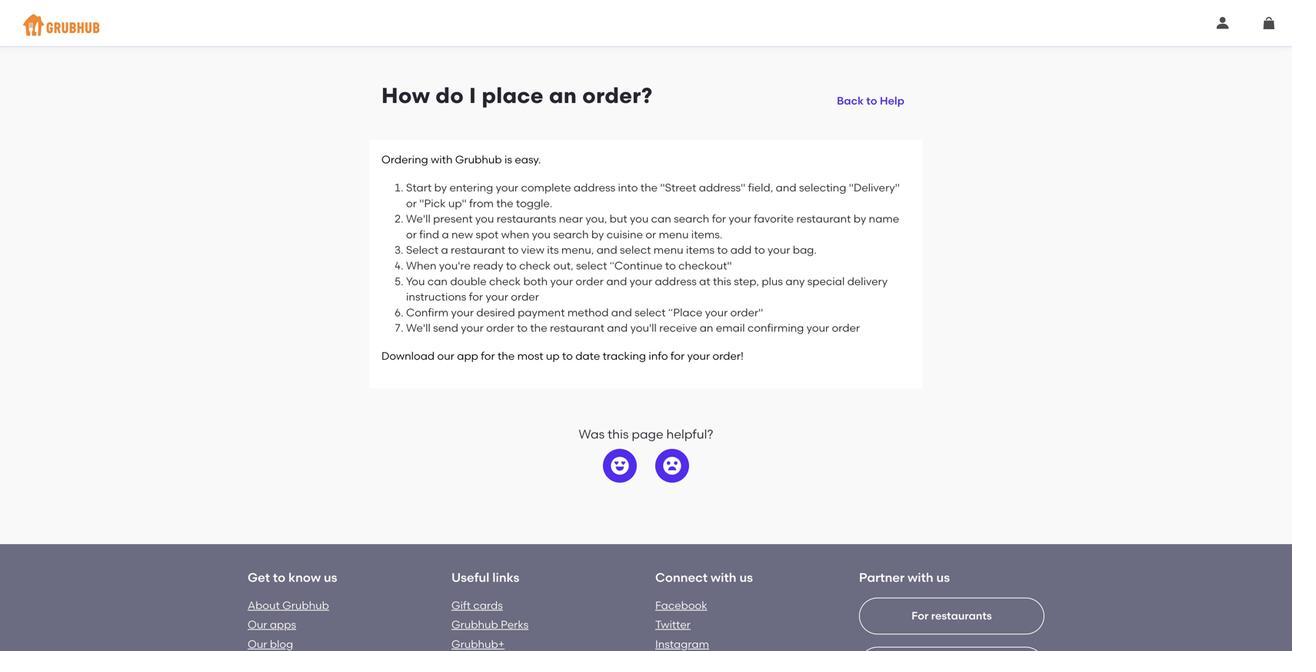 Task type: locate. For each thing, give the bounding box(es) containing it.
2 vertical spatial grubhub
[[452, 619, 498, 632]]

select up you'll
[[635, 306, 666, 319]]

select
[[620, 244, 651, 257], [576, 259, 607, 272], [635, 306, 666, 319]]

1 horizontal spatial restaurants
[[932, 610, 992, 623]]

into
[[618, 181, 638, 194]]

us
[[324, 570, 337, 585], [740, 570, 753, 585], [937, 570, 950, 585]]

grubhub up entering
[[455, 153, 502, 166]]

us right connect
[[740, 570, 753, 585]]

partner
[[859, 570, 905, 585]]

download our app for the most up to date tracking info for your order!
[[382, 350, 744, 363]]

download
[[382, 350, 435, 363]]

0 horizontal spatial us
[[324, 570, 337, 585]]

grubhub down gift cards link
[[452, 619, 498, 632]]

restaurants down toggle.
[[497, 212, 557, 226]]

search down near
[[553, 228, 589, 241]]

menu left items
[[654, 244, 684, 257]]

grubhub+
[[452, 638, 505, 651]]

1 horizontal spatial restaurant
[[550, 322, 605, 335]]

restaurant down spot
[[451, 244, 506, 257]]

about grubhub link
[[248, 599, 329, 612]]

with up the for
[[908, 570, 934, 585]]

method
[[568, 306, 609, 319]]

restaurants right the for
[[932, 610, 992, 623]]

field,
[[748, 181, 773, 194]]

1 horizontal spatial us
[[740, 570, 753, 585]]

restaurant down method
[[550, 322, 605, 335]]

2 vertical spatial restaurant
[[550, 322, 605, 335]]

twitter
[[656, 619, 691, 632]]

grubhub inside the "gift cards grubhub perks grubhub+"
[[452, 619, 498, 632]]

tracking
[[603, 350, 646, 363]]

1 vertical spatial our
[[248, 638, 267, 651]]

small image
[[1217, 17, 1229, 29], [1263, 17, 1276, 29]]

0 vertical spatial search
[[674, 212, 710, 226]]

2 us from the left
[[740, 570, 753, 585]]

us right 'know'
[[324, 570, 337, 585]]

out,
[[554, 259, 574, 272]]

an left email
[[700, 322, 714, 335]]

you right 'but'
[[630, 212, 649, 226]]

an
[[549, 83, 577, 108], [700, 322, 714, 335]]

instructions
[[406, 291, 467, 304]]

2 our from the top
[[248, 638, 267, 651]]

menu,
[[562, 244, 594, 257]]

info
[[649, 350, 668, 363]]

most
[[517, 350, 544, 363]]

address
[[574, 181, 616, 194], [655, 275, 697, 288]]

your left bag.
[[768, 244, 791, 257]]

ready
[[473, 259, 504, 272]]

2 horizontal spatial us
[[937, 570, 950, 585]]

spot
[[476, 228, 499, 241]]

our down about
[[248, 619, 267, 632]]

search up items.
[[674, 212, 710, 226]]

to
[[867, 94, 878, 107], [508, 244, 519, 257], [717, 244, 728, 257], [755, 244, 765, 257], [506, 259, 517, 272], [665, 259, 676, 272], [517, 322, 528, 335], [562, 350, 573, 363], [273, 570, 286, 585]]

by down you,
[[592, 228, 604, 241]]

1 vertical spatial grubhub
[[282, 599, 329, 612]]

you
[[406, 275, 425, 288]]

our left "blog"
[[248, 638, 267, 651]]

0 horizontal spatial address
[[574, 181, 616, 194]]

grubhub down 'know'
[[282, 599, 329, 612]]

0 horizontal spatial an
[[549, 83, 577, 108]]

restaurants
[[497, 212, 557, 226], [932, 610, 992, 623]]

1 vertical spatial restaurant
[[451, 244, 506, 257]]

1 small image from the left
[[1217, 17, 1229, 29]]

1 vertical spatial menu
[[654, 244, 684, 257]]

by up "pick
[[434, 181, 447, 194]]

the left most
[[498, 350, 515, 363]]

your
[[496, 181, 519, 194], [729, 212, 752, 226], [768, 244, 791, 257], [551, 275, 573, 288], [630, 275, 653, 288], [486, 291, 509, 304], [451, 306, 474, 319], [705, 306, 728, 319], [461, 322, 484, 335], [807, 322, 830, 335], [688, 350, 710, 363]]

your left order!
[[688, 350, 710, 363]]

payment
[[518, 306, 565, 319]]

for
[[712, 212, 726, 226], [469, 291, 483, 304], [481, 350, 495, 363], [671, 350, 685, 363]]

to right up
[[562, 350, 573, 363]]

gift cards link
[[452, 599, 503, 612]]

2 we'll from the top
[[406, 322, 431, 335]]

order down special
[[832, 322, 860, 335]]

0 vertical spatial check
[[519, 259, 551, 272]]

or left find
[[406, 228, 417, 241]]

for right app
[[481, 350, 495, 363]]

1 vertical spatial a
[[441, 244, 448, 257]]

1 horizontal spatial address
[[655, 275, 697, 288]]

blog
[[270, 638, 293, 651]]

links
[[493, 570, 520, 585]]

search
[[674, 212, 710, 226], [553, 228, 589, 241]]

order up method
[[576, 275, 604, 288]]

2 horizontal spatial you
[[630, 212, 649, 226]]

0 vertical spatial we'll
[[406, 212, 431, 226]]

restaurant down selecting
[[797, 212, 851, 226]]

0 vertical spatial our
[[248, 619, 267, 632]]

your right confirming
[[807, 322, 830, 335]]

facebook
[[656, 599, 708, 612]]

get to know us
[[248, 570, 337, 585]]

the
[[641, 181, 658, 194], [496, 197, 514, 210], [530, 322, 548, 335], [498, 350, 515, 363]]

1 horizontal spatial with
[[711, 570, 737, 585]]

address left at
[[655, 275, 697, 288]]

to down the payment
[[517, 322, 528, 335]]

1 horizontal spatial search
[[674, 212, 710, 226]]

check down ready
[[489, 275, 521, 288]]

a up you're
[[441, 244, 448, 257]]

2 vertical spatial select
[[635, 306, 666, 319]]

1 vertical spatial an
[[700, 322, 714, 335]]

we'll down "confirm"
[[406, 322, 431, 335]]

the down the payment
[[530, 322, 548, 335]]

2 vertical spatial by
[[592, 228, 604, 241]]

useful links
[[452, 570, 520, 585]]

this page was not helpful image
[[663, 457, 682, 475]]

0 horizontal spatial this
[[608, 427, 629, 442]]

desired
[[477, 306, 515, 319]]

your up add
[[729, 212, 752, 226]]

0 horizontal spatial with
[[431, 153, 453, 166]]

we'll
[[406, 212, 431, 226], [406, 322, 431, 335]]

place
[[482, 83, 544, 108]]

2 horizontal spatial with
[[908, 570, 934, 585]]

can up instructions
[[428, 275, 448, 288]]

cards
[[473, 599, 503, 612]]

1 horizontal spatial this
[[713, 275, 732, 288]]

you up spot
[[476, 212, 494, 226]]

a
[[442, 228, 449, 241], [441, 244, 448, 257]]

with up start
[[431, 153, 453, 166]]

for
[[912, 610, 929, 623]]

confirming
[[748, 322, 804, 335]]

but
[[610, 212, 628, 226]]

1 horizontal spatial an
[[700, 322, 714, 335]]

the right from
[[496, 197, 514, 210]]

"pick
[[420, 197, 446, 210]]

1 we'll from the top
[[406, 212, 431, 226]]

0 vertical spatial this
[[713, 275, 732, 288]]

to right "continue
[[665, 259, 676, 272]]

check up both at the left
[[519, 259, 551, 272]]

checkout"
[[679, 259, 732, 272]]

2 horizontal spatial restaurant
[[797, 212, 851, 226]]

for restaurants
[[912, 610, 992, 623]]

we'll up find
[[406, 212, 431, 226]]

1 horizontal spatial by
[[592, 228, 604, 241]]

0 horizontal spatial search
[[553, 228, 589, 241]]

you,
[[586, 212, 607, 226]]

to right get
[[273, 570, 286, 585]]

i
[[469, 83, 476, 108]]

select down menu,
[[576, 259, 607, 272]]

0 horizontal spatial small image
[[1217, 17, 1229, 29]]

3 us from the left
[[937, 570, 950, 585]]

and right the "field,"
[[776, 181, 797, 194]]

our                                     blog link
[[248, 638, 293, 651]]

menu up items
[[659, 228, 689, 241]]

is
[[505, 153, 512, 166]]

our
[[248, 619, 267, 632], [248, 638, 267, 651]]

you up view at top
[[532, 228, 551, 241]]

gift cards grubhub perks grubhub+
[[452, 599, 529, 651]]

address up you,
[[574, 181, 616, 194]]

to right ready
[[506, 259, 517, 272]]

with
[[431, 153, 453, 166], [711, 570, 737, 585], [908, 570, 934, 585]]

0 horizontal spatial by
[[434, 181, 447, 194]]

0 horizontal spatial restaurants
[[497, 212, 557, 226]]

a right find
[[442, 228, 449, 241]]

any
[[786, 275, 805, 288]]

with right connect
[[711, 570, 737, 585]]

1 vertical spatial search
[[553, 228, 589, 241]]

items
[[686, 244, 715, 257]]

this right at
[[713, 275, 732, 288]]

when
[[406, 259, 437, 272]]

this page was helpful image
[[611, 457, 629, 475]]

"delivery"
[[849, 181, 900, 194]]

0 horizontal spatial can
[[428, 275, 448, 288]]

facebook link
[[656, 599, 708, 612]]

address"
[[699, 181, 746, 194]]

select up "continue
[[620, 244, 651, 257]]

1 horizontal spatial small image
[[1263, 17, 1276, 29]]

can down "street
[[651, 212, 672, 226]]

an right place
[[549, 83, 577, 108]]

to down when
[[508, 244, 519, 257]]

you
[[476, 212, 494, 226], [630, 212, 649, 226], [532, 228, 551, 241]]

1 vertical spatial select
[[576, 259, 607, 272]]

0 vertical spatial can
[[651, 212, 672, 226]]

cuisine
[[607, 228, 643, 241]]

0 vertical spatial grubhub
[[455, 153, 502, 166]]

2 horizontal spatial by
[[854, 212, 867, 226]]

was this page helpful?
[[579, 427, 714, 442]]

us up for restaurants
[[937, 570, 950, 585]]

0 vertical spatial restaurants
[[497, 212, 557, 226]]

1 vertical spatial we'll
[[406, 322, 431, 335]]

this right was
[[608, 427, 629, 442]]

your up send
[[451, 306, 474, 319]]

0 vertical spatial restaurant
[[797, 212, 851, 226]]

from
[[469, 197, 494, 210]]

by left the name
[[854, 212, 867, 226]]

can
[[651, 212, 672, 226], [428, 275, 448, 288]]

partner with us
[[859, 570, 950, 585]]

near
[[559, 212, 583, 226]]



Task type: vqa. For each thing, say whether or not it's contained in the screenshot.
the top restaurants
yes



Task type: describe. For each thing, give the bounding box(es) containing it.
up"
[[448, 197, 467, 210]]

know
[[289, 570, 321, 585]]

ordering with grubhub is easy.
[[382, 153, 541, 166]]

0 horizontal spatial restaurant
[[451, 244, 506, 257]]

view
[[521, 244, 545, 257]]

and down "continue
[[607, 275, 627, 288]]

order"
[[731, 306, 764, 319]]

start
[[406, 181, 432, 194]]

back to help
[[837, 94, 905, 107]]

was
[[579, 427, 605, 442]]

0 vertical spatial an
[[549, 83, 577, 108]]

1 our from the top
[[248, 619, 267, 632]]

items.
[[692, 228, 723, 241]]

do
[[436, 83, 464, 108]]

favorite
[[754, 212, 794, 226]]

for down double
[[469, 291, 483, 304]]

order!
[[713, 350, 744, 363]]

grubhub for easy.
[[455, 153, 502, 166]]

perks
[[501, 619, 529, 632]]

to right add
[[755, 244, 765, 257]]

with for ordering
[[431, 153, 453, 166]]

an inside start by entering your complete address into the "street address" field, and selecting "delivery" or "pick up" from the toggle. we'll present you restaurants near you, but you can search for your favorite restaurant by name or find a new spot when you search by cuisine or menu items. select a restaurant to view its menu, and select menu items to add to your bag. when you're ready to check out, select "continue to checkout" you can double check both your order and your address at this step, plus any special delivery instructions for your order confirm your desired payment method and select "place your order" we'll send your order to the restaurant and you'll receive an email confirming your order
[[700, 322, 714, 335]]

special
[[808, 275, 845, 288]]

and down "cuisine"
[[597, 244, 618, 257]]

"continue
[[610, 259, 663, 272]]

grubhub for grubhub+
[[452, 619, 498, 632]]

up
[[546, 350, 560, 363]]

page
[[632, 427, 664, 442]]

your up email
[[705, 306, 728, 319]]

instagram link
[[656, 638, 709, 651]]

toggle.
[[516, 197, 553, 210]]

email
[[716, 322, 745, 335]]

1 horizontal spatial can
[[651, 212, 672, 226]]

back to help link
[[831, 82, 911, 110]]

double
[[450, 275, 487, 288]]

for right info
[[671, 350, 685, 363]]

"place
[[669, 306, 703, 319]]

complete
[[521, 181, 571, 194]]

select
[[406, 244, 439, 257]]

helpful?
[[667, 427, 714, 442]]

its
[[547, 244, 559, 257]]

0 vertical spatial a
[[442, 228, 449, 241]]

our
[[437, 350, 455, 363]]

with for connect
[[711, 570, 737, 585]]

new
[[452, 228, 473, 241]]

0 horizontal spatial you
[[476, 212, 494, 226]]

1 vertical spatial check
[[489, 275, 521, 288]]

date
[[576, 350, 600, 363]]

to left add
[[717, 244, 728, 257]]

"street
[[660, 181, 697, 194]]

0 vertical spatial by
[[434, 181, 447, 194]]

order down both at the left
[[511, 291, 539, 304]]

to left help
[[867, 94, 878, 107]]

grubhub logo image
[[23, 10, 100, 40]]

1 us from the left
[[324, 570, 337, 585]]

ordering
[[382, 153, 428, 166]]

present
[[433, 212, 473, 226]]

1 vertical spatial restaurants
[[932, 610, 992, 623]]

about
[[248, 599, 280, 612]]

useful
[[452, 570, 490, 585]]

your down out,
[[551, 275, 573, 288]]

1 vertical spatial can
[[428, 275, 448, 288]]

order down desired
[[486, 322, 515, 335]]

add
[[731, 244, 752, 257]]

1 horizontal spatial you
[[532, 228, 551, 241]]

grubhub inside about grubhub our apps our                                     blog
[[282, 599, 329, 612]]

and up you'll
[[612, 306, 632, 319]]

at
[[699, 275, 711, 288]]

gift
[[452, 599, 471, 612]]

receive
[[659, 322, 697, 335]]

confirm
[[406, 306, 449, 319]]

us for connect with us
[[740, 570, 753, 585]]

and left you'll
[[607, 322, 628, 335]]

this inside start by entering your complete address into the "street address" field, and selecting "delivery" or "pick up" from the toggle. we'll present you restaurants near you, but you can search for your favorite restaurant by name or find a new spot when you search by cuisine or menu items. select a restaurant to view its menu, and select menu items to add to your bag. when you're ready to check out, select "continue to checkout" you can double check both your order and your address at this step, plus any special delivery instructions for your order confirm your desired payment method and select "place your order" we'll send your order to the restaurant and you'll receive an email confirming your order
[[713, 275, 732, 288]]

start by entering your complete address into the "street address" field, and selecting "delivery" or "pick up" from the toggle. we'll present you restaurants near you, but you can search for your favorite restaurant by name or find a new spot when you search by cuisine or menu items. select a restaurant to view its menu, and select menu items to add to your bag. when you're ready to check out, select "continue to checkout" you can double check both your order and your address at this step, plus any special delivery instructions for your order confirm your desired payment method and select "place your order" we'll send your order to the restaurant and you'll receive an email confirming your order
[[406, 181, 900, 335]]

help
[[880, 94, 905, 107]]

1 vertical spatial this
[[608, 427, 629, 442]]

your up desired
[[486, 291, 509, 304]]

get
[[248, 570, 270, 585]]

1 vertical spatial by
[[854, 212, 867, 226]]

2 small image from the left
[[1263, 17, 1276, 29]]

or right "cuisine"
[[646, 228, 656, 241]]

step,
[[734, 275, 759, 288]]

connect
[[656, 570, 708, 585]]

0 vertical spatial address
[[574, 181, 616, 194]]

app
[[457, 350, 478, 363]]

easy.
[[515, 153, 541, 166]]

the right into
[[641, 181, 658, 194]]

send
[[433, 322, 459, 335]]

connect with us
[[656, 570, 753, 585]]

twitter link
[[656, 619, 691, 632]]

apps
[[270, 619, 296, 632]]

restaurants inside start by entering your complete address into the "street address" field, and selecting "delivery" or "pick up" from the toggle. we'll present you restaurants near you, but you can search for your favorite restaurant by name or find a new spot when you search by cuisine or menu items. select a restaurant to view its menu, and select menu items to add to your bag. when you're ready to check out, select "continue to checkout" you can double check both your order and your address at this step, plus any special delivery instructions for your order confirm your desired payment method and select "place your order" we'll send your order to the restaurant and you'll receive an email confirming your order
[[497, 212, 557, 226]]

plus
[[762, 275, 783, 288]]

you're
[[439, 259, 471, 272]]

0 vertical spatial select
[[620, 244, 651, 257]]

facebook twitter instagram
[[656, 599, 709, 651]]

how
[[382, 83, 430, 108]]

or down start
[[406, 197, 417, 210]]

selecting
[[799, 181, 847, 194]]

about grubhub our apps our                                     blog
[[248, 599, 329, 651]]

order?
[[583, 83, 653, 108]]

for up items.
[[712, 212, 726, 226]]

both
[[524, 275, 548, 288]]

instagram
[[656, 638, 709, 651]]

your down "continue
[[630, 275, 653, 288]]

0 vertical spatial menu
[[659, 228, 689, 241]]

name
[[869, 212, 900, 226]]

your down is
[[496, 181, 519, 194]]

with for partner
[[908, 570, 934, 585]]

1 vertical spatial address
[[655, 275, 697, 288]]

bag.
[[793, 244, 817, 257]]

for restaurants link
[[859, 598, 1045, 652]]

find
[[420, 228, 439, 241]]

your right send
[[461, 322, 484, 335]]

us for partner with us
[[937, 570, 950, 585]]



